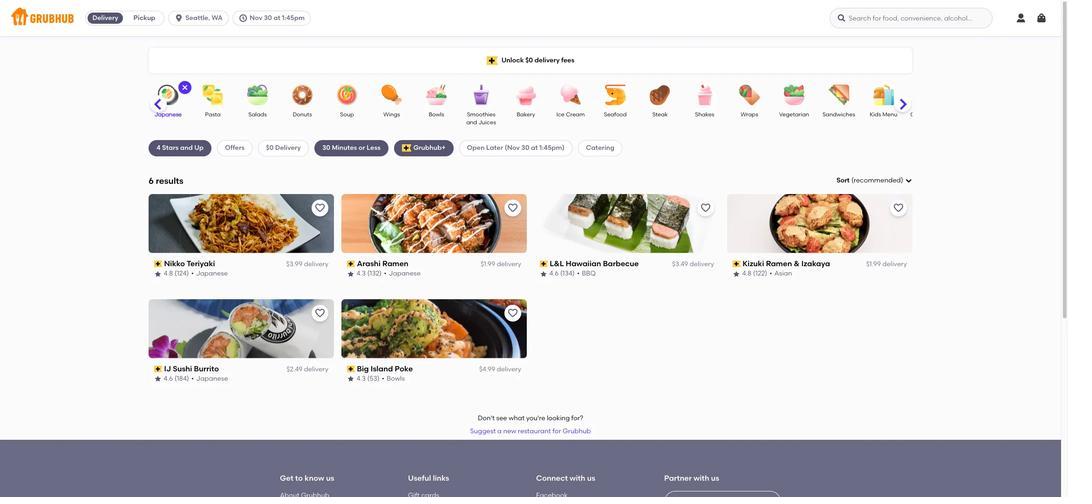 Task type: vqa. For each thing, say whether or not it's contained in the screenshot.


Task type: describe. For each thing, give the bounding box(es) containing it.
don't see what you're looking for?
[[478, 415, 583, 423]]

less
[[367, 144, 381, 152]]

teriyaki
[[187, 259, 215, 268]]

island
[[371, 365, 393, 374]]

4.3 (53)
[[357, 375, 380, 383]]

with for connect
[[570, 474, 585, 483]]

big island poke
[[357, 365, 413, 374]]

kizuki
[[743, 259, 765, 268]]

for?
[[571, 415, 583, 423]]

• japanese for ij sushi burrito
[[192, 375, 228, 383]]

$3.99
[[286, 260, 302, 268]]

• asian
[[770, 270, 793, 278]]

$1.99 delivery for kizuki ramen & izakaya
[[866, 260, 907, 268]]

save this restaurant button for kizuki ramen & izakaya
[[890, 200, 907, 217]]

l&l
[[550, 259, 564, 268]]

• for arashi
[[384, 270, 387, 278]]

what
[[509, 415, 525, 423]]

nov 30 at 1:45pm button
[[232, 11, 315, 26]]

4.6 for l&l
[[550, 270, 559, 278]]

soup
[[340, 111, 354, 118]]

japanese for ij sushi burrito
[[197, 375, 228, 383]]

• for nikko
[[191, 270, 194, 278]]

arashi ramen
[[357, 259, 409, 268]]

hawaiian
[[566, 259, 602, 268]]

(
[[852, 177, 854, 185]]

6 results main content
[[0, 36, 1061, 498]]

1 horizontal spatial $0
[[526, 56, 533, 64]]

sort
[[837, 177, 850, 185]]

1 horizontal spatial 30
[[322, 144, 330, 152]]

6
[[149, 175, 154, 186]]

arashi ramen logo image
[[342, 194, 527, 253]]

6 results
[[149, 175, 184, 186]]

wings image
[[376, 85, 408, 105]]

• japanese for arashi ramen
[[384, 270, 421, 278]]

looking
[[547, 415, 570, 423]]

wings
[[384, 111, 400, 118]]

star icon image for arashi ramen
[[347, 270, 355, 278]]

nikko teriyaki logo image
[[149, 194, 334, 253]]

asian
[[775, 270, 793, 278]]

seafood
[[604, 111, 627, 118]]

poke
[[395, 365, 413, 374]]

partner with us
[[664, 474, 719, 483]]

4.6 (184)
[[164, 375, 189, 383]]

kids menu image
[[868, 85, 900, 105]]

save this restaurant image for big island poke
[[507, 308, 519, 319]]

4.6 for ij
[[164, 375, 173, 383]]

1 horizontal spatial bowls
[[429, 111, 444, 118]]

star icon image for l&l hawaiian barbecue
[[540, 270, 547, 278]]

svg image inside seattle, wa button
[[174, 14, 184, 23]]

nov 30 at 1:45pm
[[250, 14, 305, 22]]

offers
[[225, 144, 245, 152]]

a
[[498, 428, 502, 436]]

useful
[[408, 474, 431, 483]]

vegetarian
[[779, 111, 809, 118]]

ramen for arashi
[[383, 259, 409, 268]]

• for ij
[[192, 375, 194, 383]]

2 horizontal spatial 30
[[522, 144, 530, 152]]

minutes
[[332, 144, 357, 152]]

stars
[[162, 144, 179, 152]]

sandwiches
[[823, 111, 855, 118]]

bowls image
[[420, 85, 453, 105]]

&
[[794, 259, 800, 268]]

delivery for big island poke
[[497, 366, 521, 374]]

delivery for ij sushi burrito
[[304, 366, 328, 374]]

bakery
[[517, 111, 535, 118]]

get to know us
[[280, 474, 334, 483]]

barbecue
[[603, 259, 639, 268]]

delivery for nikko teriyaki
[[304, 260, 328, 268]]

nikko teriyaki
[[164, 259, 215, 268]]

ramen for kizuki
[[766, 259, 792, 268]]

delivery button
[[86, 11, 125, 26]]

unlock $0 delivery fees
[[502, 56, 575, 64]]

sort ( recommended )
[[837, 177, 903, 185]]

ij sushi burrito logo image
[[149, 299, 334, 359]]

save this restaurant button for l&l hawaiian barbecue
[[697, 200, 714, 217]]

(124)
[[175, 270, 189, 278]]

4.3 for big island poke
[[357, 375, 366, 383]]

sushi
[[173, 365, 192, 374]]

star icon image for big island poke
[[347, 376, 355, 383]]

steak
[[652, 111, 668, 118]]

seafood image
[[599, 85, 632, 105]]

ij sushi burrito
[[164, 365, 219, 374]]

grubhub plus flag logo image for unlock $0 delivery fees
[[487, 56, 498, 65]]

and inside smoothies and juices
[[466, 119, 477, 126]]

partner
[[664, 474, 692, 483]]

4.8 for kizuki ramen & izakaya
[[743, 270, 752, 278]]

$1.99 delivery for arashi ramen
[[481, 260, 521, 268]]

(nov
[[505, 144, 520, 152]]

at inside 6 results main content
[[531, 144, 538, 152]]

4
[[157, 144, 161, 152]]

to
[[295, 474, 303, 483]]

• for big
[[382, 375, 385, 383]]

links
[[433, 474, 449, 483]]

know
[[305, 474, 324, 483]]

none field inside 6 results main content
[[837, 176, 913, 186]]

convenience image
[[912, 85, 945, 105]]

unlock
[[502, 56, 524, 64]]

$1.99 for kizuki ramen & izakaya
[[866, 260, 881, 268]]

star icon image for kizuki ramen & izakaya
[[733, 270, 740, 278]]

bbq
[[582, 270, 596, 278]]

you're
[[526, 415, 545, 423]]

30 minutes or less
[[322, 144, 381, 152]]

new
[[503, 428, 516, 436]]

suggest a new restaurant for grubhub
[[470, 428, 591, 436]]

delivery inside 6 results main content
[[275, 144, 301, 152]]

delivery inside button
[[92, 14, 118, 22]]

sandwiches image
[[823, 85, 855, 105]]

subscription pass image for ij sushi burrito
[[154, 366, 162, 373]]

ice cream image
[[554, 85, 587, 105]]

)
[[901, 177, 903, 185]]

ij
[[164, 365, 171, 374]]

$3.99 delivery
[[286, 260, 328, 268]]

us for connect with us
[[587, 474, 595, 483]]

(122)
[[753, 270, 768, 278]]

connect
[[536, 474, 568, 483]]

pickup
[[134, 14, 155, 22]]

up
[[194, 144, 204, 152]]

4.8 for nikko teriyaki
[[164, 270, 173, 278]]

l&l hawaiian barbecue
[[550, 259, 639, 268]]

delivery for l&l hawaiian barbecue
[[690, 260, 714, 268]]

0 horizontal spatial and
[[180, 144, 193, 152]]



Task type: locate. For each thing, give the bounding box(es) containing it.
wraps image
[[733, 85, 766, 105]]

subscription pass image left nikko
[[154, 261, 162, 267]]

0 vertical spatial bowls
[[429, 111, 444, 118]]

restaurant
[[518, 428, 551, 436]]

4.8 down 'kizuki' in the bottom of the page
[[743, 270, 752, 278]]

3 us from the left
[[711, 474, 719, 483]]

vegetarian image
[[778, 85, 811, 105]]

0 horizontal spatial grubhub plus flag logo image
[[402, 145, 412, 152]]

• right (122)
[[770, 270, 773, 278]]

grubhub
[[563, 428, 591, 436]]

0 vertical spatial save this restaurant image
[[893, 203, 904, 214]]

2 us from the left
[[587, 474, 595, 483]]

0 horizontal spatial ramen
[[383, 259, 409, 268]]

4.8 down nikko
[[164, 270, 173, 278]]

big island poke logo image
[[342, 299, 527, 359]]

star icon image for ij sushi burrito
[[154, 376, 162, 383]]

ramen right the arashi in the bottom left of the page
[[383, 259, 409, 268]]

subscription pass image for nikko teriyaki
[[154, 261, 162, 267]]

subscription pass image
[[154, 261, 162, 267], [540, 261, 548, 267], [733, 261, 741, 267], [347, 366, 355, 373]]

save this restaurant image for l&l hawaiian barbecue
[[700, 203, 711, 214]]

ice cream
[[557, 111, 585, 118]]

0 vertical spatial subscription pass image
[[347, 261, 355, 267]]

and left 'up' on the left top of page
[[180, 144, 193, 152]]

1:45pm
[[282, 14, 305, 22]]

• right (53)
[[382, 375, 385, 383]]

1 with from the left
[[570, 474, 585, 483]]

open
[[467, 144, 485, 152]]

burrito
[[194, 365, 219, 374]]

save this restaurant image for arashi ramen
[[507, 203, 519, 214]]

• down arashi ramen
[[384, 270, 387, 278]]

later
[[486, 144, 503, 152]]

$0 right offers
[[266, 144, 274, 152]]

1 horizontal spatial ramen
[[766, 259, 792, 268]]

smoothies and juices image
[[465, 85, 498, 105]]

at
[[274, 14, 280, 22], [531, 144, 538, 152]]

save this restaurant button for big island poke
[[505, 305, 521, 322]]

1 horizontal spatial at
[[531, 144, 538, 152]]

1 vertical spatial bowls
[[387, 375, 405, 383]]

catering
[[586, 144, 615, 152]]

shakes image
[[689, 85, 721, 105]]

smoothies and juices
[[466, 111, 496, 126]]

nikko
[[164, 259, 185, 268]]

0 horizontal spatial svg image
[[174, 14, 184, 23]]

1 horizontal spatial delivery
[[275, 144, 301, 152]]

japanese down teriyaki
[[196, 270, 228, 278]]

• bbq
[[577, 270, 596, 278]]

1 vertical spatial save this restaurant image
[[314, 308, 326, 319]]

us for partner with us
[[711, 474, 719, 483]]

$1.99 delivery
[[481, 260, 521, 268], [866, 260, 907, 268]]

subscription pass image
[[347, 261, 355, 267], [154, 366, 162, 373]]

• for l&l
[[577, 270, 580, 278]]

pasta image
[[197, 85, 229, 105]]

0 horizontal spatial save this restaurant image
[[314, 308, 326, 319]]

suggest
[[470, 428, 496, 436]]

•
[[191, 270, 194, 278], [384, 270, 387, 278], [577, 270, 580, 278], [770, 270, 773, 278], [192, 375, 194, 383], [382, 375, 385, 383]]

0 vertical spatial and
[[466, 119, 477, 126]]

2 ramen from the left
[[766, 259, 792, 268]]

with right partner
[[694, 474, 709, 483]]

1 us from the left
[[326, 474, 334, 483]]

star icon image left 4.3 (132)
[[347, 270, 355, 278]]

star icon image left 4.8 (124)
[[154, 270, 162, 278]]

japanese down burrito
[[197, 375, 228, 383]]

donuts image
[[286, 85, 319, 105]]

japanese down japanese image
[[155, 111, 182, 118]]

japanese
[[155, 111, 182, 118], [196, 270, 228, 278], [389, 270, 421, 278], [197, 375, 228, 383]]

save this restaurant image
[[314, 203, 326, 214], [507, 203, 519, 214], [700, 203, 711, 214], [507, 308, 519, 319]]

kizuki ramen & izakaya logo image
[[727, 194, 913, 253]]

0 horizontal spatial 30
[[264, 14, 272, 22]]

us
[[326, 474, 334, 483], [587, 474, 595, 483], [711, 474, 719, 483]]

us right partner
[[711, 474, 719, 483]]

svg image inside nov 30 at 1:45pm button
[[239, 14, 248, 23]]

and
[[466, 119, 477, 126], [180, 144, 193, 152]]

delivery for kizuki ramen & izakaya
[[883, 260, 907, 268]]

1 horizontal spatial $1.99 delivery
[[866, 260, 907, 268]]

kids menu
[[870, 111, 898, 118]]

(134)
[[561, 270, 575, 278]]

ramen up • asian
[[766, 259, 792, 268]]

1 4.3 from the top
[[357, 270, 366, 278]]

1 vertical spatial $0
[[266, 144, 274, 152]]

1 vertical spatial and
[[180, 144, 193, 152]]

2 4.3 from the top
[[357, 375, 366, 383]]

japanese image
[[152, 85, 185, 105]]

svg image inside field
[[905, 177, 913, 185]]

2 with from the left
[[694, 474, 709, 483]]

30 right (nov
[[522, 144, 530, 152]]

0 horizontal spatial 4.6
[[164, 375, 173, 383]]

0 horizontal spatial subscription pass image
[[154, 366, 162, 373]]

and down smoothies at the left of the page
[[466, 119, 477, 126]]

1 horizontal spatial subscription pass image
[[347, 261, 355, 267]]

seattle, wa button
[[168, 11, 232, 26]]

• down nikko teriyaki
[[191, 270, 194, 278]]

soup image
[[331, 85, 363, 105]]

delivery left "pickup"
[[92, 14, 118, 22]]

star icon image
[[154, 270, 162, 278], [347, 270, 355, 278], [540, 270, 547, 278], [733, 270, 740, 278], [154, 376, 162, 383], [347, 376, 355, 383]]

save this restaurant button for nikko teriyaki
[[312, 200, 328, 217]]

star icon image left 4.8 (122)
[[733, 270, 740, 278]]

0 horizontal spatial bowls
[[387, 375, 405, 383]]

0 horizontal spatial us
[[326, 474, 334, 483]]

1 horizontal spatial $1.99
[[866, 260, 881, 268]]

open later (nov 30 at 1:45pm)
[[467, 144, 565, 152]]

delivery down donuts
[[275, 144, 301, 152]]

recommended
[[854, 177, 901, 185]]

japanese for arashi ramen
[[389, 270, 421, 278]]

with right the "connect"
[[570, 474, 585, 483]]

at left 1:45pm)
[[531, 144, 538, 152]]

with for partner
[[694, 474, 709, 483]]

nov
[[250, 14, 262, 22]]

0 horizontal spatial with
[[570, 474, 585, 483]]

kids
[[870, 111, 881, 118]]

$1.99
[[481, 260, 495, 268], [866, 260, 881, 268]]

0 horizontal spatial 4.8
[[164, 270, 173, 278]]

0 vertical spatial 4.6
[[550, 270, 559, 278]]

shakes
[[695, 111, 715, 118]]

star icon image left 4.6 (184)
[[154, 376, 162, 383]]

$3.49 delivery
[[672, 260, 714, 268]]

at inside button
[[274, 14, 280, 22]]

save this restaurant image
[[893, 203, 904, 214], [314, 308, 326, 319]]

4.6 down the l&l
[[550, 270, 559, 278]]

2 4.8 from the left
[[743, 270, 752, 278]]

delivery for arashi ramen
[[497, 260, 521, 268]]

Search for food, convenience, alcohol... search field
[[830, 8, 993, 28]]

grubhub plus flag logo image for grubhub+
[[402, 145, 412, 152]]

1 4.8 from the left
[[164, 270, 173, 278]]

4.8 (124)
[[164, 270, 189, 278]]

fees
[[561, 56, 575, 64]]

• bowls
[[382, 375, 405, 383]]

(132)
[[368, 270, 382, 278]]

grubhub plus flag logo image
[[487, 56, 498, 65], [402, 145, 412, 152]]

grubhub+
[[413, 144, 446, 152]]

0 horizontal spatial $1.99 delivery
[[481, 260, 521, 268]]

(184)
[[175, 375, 189, 383]]

$4.99
[[479, 366, 495, 374]]

subscription pass image left the l&l
[[540, 261, 548, 267]]

$0
[[526, 56, 533, 64], [266, 144, 274, 152]]

1:45pm)
[[540, 144, 565, 152]]

results
[[156, 175, 184, 186]]

izakaya
[[802, 259, 831, 268]]

$4.99 delivery
[[479, 366, 521, 374]]

30 right nov in the left of the page
[[264, 14, 272, 22]]

1 vertical spatial grubhub plus flag logo image
[[402, 145, 412, 152]]

grubhub plus flag logo image left grubhub+
[[402, 145, 412, 152]]

4.3 down the arashi in the bottom left of the page
[[357, 270, 366, 278]]

subscription pass image left the "ij"
[[154, 366, 162, 373]]

pasta
[[205, 111, 221, 118]]

japanese down arashi ramen
[[389, 270, 421, 278]]

connect with us
[[536, 474, 595, 483]]

subscription pass image left big
[[347, 366, 355, 373]]

l&l hawaiian barbecue logo image
[[534, 194, 720, 253]]

see
[[496, 415, 507, 423]]

30 inside nov 30 at 1:45pm button
[[264, 14, 272, 22]]

save this restaurant button for arashi ramen
[[505, 200, 521, 217]]

wraps
[[741, 111, 758, 118]]

save this restaurant image for ij sushi burrito
[[314, 308, 326, 319]]

1 vertical spatial 4.6
[[164, 375, 173, 383]]

• for kizuki
[[770, 270, 773, 278]]

$0 right unlock
[[526, 56, 533, 64]]

big
[[357, 365, 369, 374]]

• japanese
[[191, 270, 228, 278], [384, 270, 421, 278], [192, 375, 228, 383]]

donuts
[[293, 111, 312, 118]]

svg image
[[1016, 13, 1027, 24], [1036, 13, 1047, 24], [174, 14, 184, 23]]

0 horizontal spatial $0
[[266, 144, 274, 152]]

subscription pass image left 'kizuki' in the bottom of the page
[[733, 261, 741, 267]]

4.3 (132)
[[357, 270, 382, 278]]

suggest a new restaurant for grubhub button
[[466, 424, 595, 440]]

2 horizontal spatial us
[[711, 474, 719, 483]]

none field containing sort
[[837, 176, 913, 186]]

4.6
[[550, 270, 559, 278], [164, 375, 173, 383]]

delivery
[[92, 14, 118, 22], [275, 144, 301, 152]]

save this restaurant button for ij sushi burrito
[[312, 305, 328, 322]]

1 horizontal spatial 4.6
[[550, 270, 559, 278]]

with
[[570, 474, 585, 483], [694, 474, 709, 483]]

1 vertical spatial delivery
[[275, 144, 301, 152]]

japanese for nikko teriyaki
[[196, 270, 228, 278]]

• japanese for nikko teriyaki
[[191, 270, 228, 278]]

$1.99 for arashi ramen
[[481, 260, 495, 268]]

1 horizontal spatial grubhub plus flag logo image
[[487, 56, 498, 65]]

1 vertical spatial at
[[531, 144, 538, 152]]

1 ramen from the left
[[383, 259, 409, 268]]

1 $1.99 from the left
[[481, 260, 495, 268]]

0 vertical spatial grubhub plus flag logo image
[[487, 56, 498, 65]]

1 vertical spatial 4.3
[[357, 375, 366, 383]]

star icon image for nikko teriyaki
[[154, 270, 162, 278]]

0 horizontal spatial $1.99
[[481, 260, 495, 268]]

• japanese down arashi ramen
[[384, 270, 421, 278]]

seattle, wa
[[185, 14, 223, 22]]

at left 1:45pm
[[274, 14, 280, 22]]

or
[[359, 144, 365, 152]]

ice
[[557, 111, 565, 118]]

1 horizontal spatial save this restaurant image
[[893, 203, 904, 214]]

smoothies
[[467, 111, 496, 118]]

0 vertical spatial 4.3
[[357, 270, 366, 278]]

us right the "connect"
[[587, 474, 595, 483]]

1 horizontal spatial svg image
[[1016, 13, 1027, 24]]

bowls
[[429, 111, 444, 118], [387, 375, 405, 383]]

2 $1.99 from the left
[[866, 260, 881, 268]]

4.3
[[357, 270, 366, 278], [357, 375, 366, 383]]

1 horizontal spatial us
[[587, 474, 595, 483]]

$0 delivery
[[266, 144, 301, 152]]

main navigation navigation
[[0, 0, 1061, 36]]

0 vertical spatial at
[[274, 14, 280, 22]]

4.6 (134)
[[550, 270, 575, 278]]

convenience
[[911, 111, 946, 118]]

4.6 down the "ij"
[[164, 375, 173, 383]]

save this restaurant image for nikko teriyaki
[[314, 203, 326, 214]]

svg image
[[239, 14, 248, 23], [837, 14, 847, 23], [181, 84, 189, 91], [905, 177, 913, 185]]

• japanese down burrito
[[192, 375, 228, 383]]

steak image
[[644, 85, 677, 105]]

1 $1.99 delivery from the left
[[481, 260, 521, 268]]

1 horizontal spatial 4.8
[[743, 270, 752, 278]]

kizuki ramen & izakaya
[[743, 259, 831, 268]]

bowls down poke
[[387, 375, 405, 383]]

(53)
[[368, 375, 380, 383]]

salads image
[[241, 85, 274, 105]]

1 horizontal spatial with
[[694, 474, 709, 483]]

subscription pass image for arashi ramen
[[347, 261, 355, 267]]

2 horizontal spatial svg image
[[1036, 13, 1047, 24]]

salads
[[248, 111, 267, 118]]

4.3 for arashi ramen
[[357, 270, 366, 278]]

0 vertical spatial delivery
[[92, 14, 118, 22]]

bowls down bowls image
[[429, 111, 444, 118]]

save this restaurant image for kizuki ramen & izakaya
[[893, 203, 904, 214]]

2 $1.99 delivery from the left
[[866, 260, 907, 268]]

star icon image left 4.6 (134)
[[540, 270, 547, 278]]

$2.49 delivery
[[287, 366, 328, 374]]

cream
[[566, 111, 585, 118]]

• left bbq
[[577, 270, 580, 278]]

0 horizontal spatial delivery
[[92, 14, 118, 22]]

0 horizontal spatial at
[[274, 14, 280, 22]]

subscription pass image for kizuki ramen & izakaya
[[733, 261, 741, 267]]

us right know
[[326, 474, 334, 483]]

4.8 (122)
[[743, 270, 768, 278]]

4.3 down big
[[357, 375, 366, 383]]

$3.49
[[672, 260, 688, 268]]

subscription pass image left the arashi in the bottom left of the page
[[347, 261, 355, 267]]

bakery image
[[510, 85, 542, 105]]

30 left 'minutes'
[[322, 144, 330, 152]]

grubhub plus flag logo image left unlock
[[487, 56, 498, 65]]

subscription pass image for l&l hawaiian barbecue
[[540, 261, 548, 267]]

None field
[[837, 176, 913, 186]]

1 vertical spatial subscription pass image
[[154, 366, 162, 373]]

1 horizontal spatial and
[[466, 119, 477, 126]]

0 vertical spatial $0
[[526, 56, 533, 64]]

useful links
[[408, 474, 449, 483]]

star icon image left 4.3 (53) at bottom
[[347, 376, 355, 383]]

• down ij sushi burrito at the bottom left of page
[[192, 375, 194, 383]]

for
[[553, 428, 561, 436]]

• japanese down teriyaki
[[191, 270, 228, 278]]

subscription pass image for big island poke
[[347, 366, 355, 373]]



